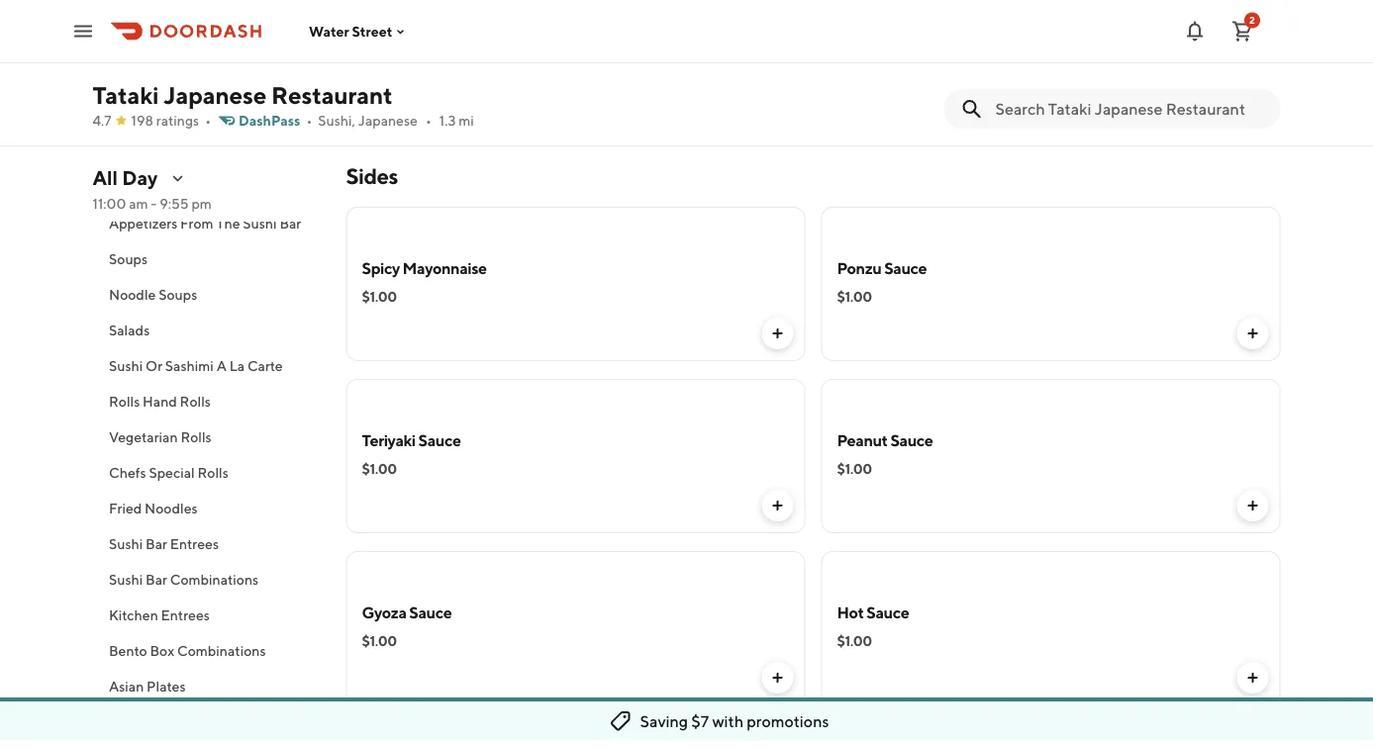 Task type: locate. For each thing, give the bounding box(es) containing it.
$1.00 down ponzu
[[837, 289, 872, 305]]

2 horizontal spatial •
[[426, 112, 432, 129]]

kitchen entrees
[[108, 608, 209, 624]]

• left 1.3
[[426, 112, 432, 129]]

sushi left or
[[108, 358, 142, 374]]

dashpass
[[239, 112, 300, 129]]

$1.00 for teriyaki
[[362, 461, 397, 477]]

sushi for sushi bar combinations
[[108, 572, 142, 588]]

mild
[[437, 33, 464, 50]]

appetizers from the sushi bar button
[[93, 206, 322, 242]]

sushi up kitchen
[[108, 572, 142, 588]]

sauce right the gyoza
[[409, 604, 452, 622]]

salads
[[108, 322, 149, 339]]

ponzu
[[837, 259, 882, 278]]

1 vertical spatial combinations
[[177, 643, 265, 659]]

0 vertical spatial entrees
[[170, 536, 218, 553]]

bar right the
[[279, 215, 301, 232]]

sushi bar combinations button
[[93, 562, 322, 598]]

$1.00 down peanut
[[837, 461, 872, 477]]

0 vertical spatial japanese
[[164, 81, 267, 109]]

0 horizontal spatial •
[[205, 112, 211, 129]]

entrees
[[170, 536, 218, 553], [160, 608, 209, 624]]

sauce for hot sauce
[[867, 604, 909, 622]]

japanese up ratings
[[164, 81, 267, 109]]

add item to cart image for gyoza sauce
[[770, 670, 786, 686]]

add item to cart image
[[770, 326, 786, 342], [1245, 326, 1261, 342], [770, 498, 786, 514], [1245, 498, 1261, 514], [770, 670, 786, 686]]

carte
[[247, 358, 282, 374]]

rolls down vegetarian rolls button
[[197, 465, 228, 481]]

combinations down sushi bar entrees button
[[170, 572, 258, 588]]

0 vertical spatial combinations
[[170, 572, 258, 588]]

soups
[[108, 251, 147, 267], [158, 287, 197, 303]]

water street
[[309, 23, 392, 39]]

$1.00 down hot in the right of the page
[[837, 633, 872, 650]]

1 horizontal spatial japanese
[[358, 112, 418, 129]]

1 vertical spatial japanese
[[358, 112, 418, 129]]

$18.95
[[362, 57, 402, 73]]

soups inside soups button
[[108, 251, 147, 267]]

$1.00 for hot
[[837, 633, 872, 650]]

bar up kitchen entrees
[[145, 572, 167, 588]]

$1.00 for peanut
[[837, 461, 872, 477]]

combinations down kitchen entrees button
[[177, 643, 265, 659]]

soups right noodle on the top of the page
[[158, 287, 197, 303]]

plates
[[146, 679, 185, 695]]

sashimi
[[165, 358, 213, 374]]

mi
[[459, 112, 474, 129]]

sushi
[[242, 215, 276, 232], [108, 358, 142, 374], [108, 536, 142, 553], [108, 572, 142, 588]]

sauce for teriyaki sauce
[[418, 431, 461, 450]]

fried
[[108, 501, 141, 517]]

sauce
[[884, 259, 927, 278], [418, 431, 461, 450], [891, 431, 933, 450], [409, 604, 452, 622], [867, 604, 909, 622]]

bar
[[279, 215, 301, 232], [145, 536, 167, 553], [145, 572, 167, 588]]

sushi,
[[318, 112, 355, 129]]

asian
[[108, 679, 143, 695]]

1 vertical spatial soups
[[158, 287, 197, 303]]

• right ratings
[[205, 112, 211, 129]]

day
[[122, 166, 158, 190]]

appetizers
[[108, 215, 177, 232]]

noodle soups button
[[93, 277, 322, 313]]

water street button
[[309, 23, 408, 39]]

entrees up sushi bar combinations in the bottom left of the page
[[170, 536, 218, 553]]

hand
[[142, 394, 177, 410]]

• for sushi, japanese • 1.3 mi
[[426, 112, 432, 129]]

entrees inside button
[[170, 536, 218, 553]]

rolls right hand
[[179, 394, 210, 410]]

teriyaki sauce
[[362, 431, 461, 450]]

1 horizontal spatial •
[[306, 112, 312, 129]]

$1.00 for spicy
[[362, 289, 397, 305]]

sauce right ponzu
[[884, 259, 927, 278]]

mayonnaise
[[403, 259, 487, 278]]

rolls
[[108, 394, 139, 410], [179, 394, 210, 410], [180, 429, 211, 446], [197, 465, 228, 481]]

1 • from the left
[[205, 112, 211, 129]]

$1.00
[[362, 289, 397, 305], [837, 289, 872, 305], [362, 461, 397, 477], [837, 461, 872, 477], [362, 633, 397, 650], [837, 633, 872, 650]]

• for 198 ratings •
[[205, 112, 211, 129]]

am
[[129, 196, 148, 212]]

chefs special rolls
[[108, 465, 228, 481]]

3 • from the left
[[426, 112, 432, 129]]

1 vertical spatial bar
[[145, 536, 167, 553]]

0 vertical spatial soups
[[108, 251, 147, 267]]

or
[[145, 358, 162, 374]]

rolls left hand
[[108, 394, 139, 410]]

dashpass •
[[239, 112, 312, 129]]

• left sushi,
[[306, 112, 312, 129]]

sauce for ponzu sauce
[[884, 259, 927, 278]]

1 horizontal spatial soups
[[158, 287, 197, 303]]

asian plates button
[[93, 669, 322, 705]]

$1.00 down teriyaki
[[362, 461, 397, 477]]

Item Search search field
[[996, 98, 1265, 120]]

0 horizontal spatial japanese
[[164, 81, 267, 109]]

bento box combinations button
[[93, 634, 322, 669]]

$7
[[692, 712, 709, 731]]

the
[[216, 215, 240, 232]]

chef's
[[397, 33, 434, 50]]

spicy
[[362, 259, 400, 278]]

rolls hand rolls button
[[93, 384, 322, 420]]

-
[[151, 196, 157, 212]]

all day
[[93, 166, 158, 190]]

sauce right peanut
[[891, 431, 933, 450]]

sauce for peanut sauce
[[891, 431, 933, 450]]

tilapia
[[412, 7, 458, 26]]

add item to cart image for ponzu sauce
[[1245, 326, 1261, 342]]

open menu image
[[71, 19, 95, 43]]

bar for entrees
[[145, 536, 167, 553]]

japanese for sushi,
[[358, 112, 418, 129]]

chefs
[[108, 465, 146, 481]]

sushi down "fried"
[[108, 536, 142, 553]]

japanese right sushi,
[[358, 112, 418, 129]]

entrees down sushi bar combinations in the bottom left of the page
[[160, 608, 209, 624]]

1 vertical spatial entrees
[[160, 608, 209, 624]]

add item to cart image for peanut sauce
[[1245, 498, 1261, 514]]

from
[[180, 215, 213, 232]]

•
[[205, 112, 211, 129], [306, 112, 312, 129], [426, 112, 432, 129]]

sauce for gyoza sauce
[[409, 604, 452, 622]]

bar down fried noodles on the left of page
[[145, 536, 167, 553]]

tataki
[[93, 81, 159, 109]]

japanese
[[164, 81, 267, 109], [358, 112, 418, 129]]

sauce right hot in the right of the page
[[867, 604, 909, 622]]

fried noodles
[[108, 501, 197, 517]]

$1.00 down "spicy"
[[362, 289, 397, 305]]

ratings
[[156, 112, 199, 129]]

peanut
[[837, 431, 888, 450]]

sushi for sushi bar entrees
[[108, 536, 142, 553]]

2 button
[[1223, 11, 1263, 51]]

spicy mayonnaise
[[362, 259, 487, 278]]

soups up noodle on the top of the page
[[108, 251, 147, 267]]

sauce right teriyaki
[[418, 431, 461, 450]]

$1.00 down the gyoza
[[362, 633, 397, 650]]

2 vertical spatial bar
[[145, 572, 167, 588]]

0 horizontal spatial soups
[[108, 251, 147, 267]]



Task type: describe. For each thing, give the bounding box(es) containing it.
1.3
[[439, 112, 456, 129]]

sides
[[346, 163, 398, 189]]

noodles
[[144, 501, 197, 517]]

salads button
[[93, 313, 322, 349]]

4.7
[[93, 112, 112, 129]]

sushi bar entrees button
[[93, 527, 322, 562]]

promotions
[[747, 712, 829, 731]]

9:55
[[160, 196, 189, 212]]

white rice image
[[651, 724, 806, 742]]

2 • from the left
[[306, 112, 312, 129]]

sushi, japanese • 1.3 mi
[[318, 112, 474, 129]]

vegetarian rolls button
[[93, 420, 322, 456]]

noodle
[[108, 287, 155, 303]]

all
[[93, 166, 118, 190]]

fried noodles button
[[93, 491, 322, 527]]

noodle soups
[[108, 287, 197, 303]]

0 vertical spatial bar
[[279, 215, 301, 232]]

menus image
[[170, 170, 186, 186]]

hot sauce
[[837, 604, 909, 622]]

bento
[[108, 643, 147, 659]]

soups button
[[93, 242, 322, 277]]

with
[[362, 33, 394, 50]]

combinations for sushi bar combinations
[[170, 572, 258, 588]]

spicy
[[467, 33, 499, 50]]

198
[[131, 112, 153, 129]]

box
[[150, 643, 174, 659]]

grilled
[[362, 7, 409, 26]]

peanut sauce
[[837, 431, 933, 450]]

grilled tilapia with chef's mild spicy sauce. $18.95
[[362, 7, 541, 73]]

bar for combinations
[[145, 572, 167, 588]]

gyoza sauce
[[362, 604, 452, 622]]

kitchen
[[108, 608, 158, 624]]

2
[[1250, 14, 1256, 26]]

sushi bar combinations
[[108, 572, 258, 588]]

gyoza
[[362, 604, 407, 622]]

ponzu sauce
[[837, 259, 927, 278]]

11:00
[[93, 196, 126, 212]]

street
[[352, 23, 392, 39]]

teriyaki
[[362, 431, 416, 450]]

soups inside noodle soups button
[[158, 287, 197, 303]]

2 items, open order cart image
[[1231, 19, 1255, 43]]

vegetarian rolls
[[108, 429, 211, 446]]

with
[[712, 712, 744, 731]]

appetizers from the sushi bar
[[108, 215, 301, 232]]

$1.00 for ponzu
[[837, 289, 872, 305]]

tataki japanese restaurant
[[93, 81, 393, 109]]

sushi bar entrees
[[108, 536, 218, 553]]

add item to cart image
[[1245, 670, 1261, 686]]

sauce.
[[502, 33, 541, 50]]

11:00 am - 9:55 pm
[[93, 196, 212, 212]]

special
[[148, 465, 194, 481]]

sushi for sushi or sashimi a la carte
[[108, 358, 142, 374]]

rolls hand rolls
[[108, 394, 210, 410]]

combinations for bento box combinations
[[177, 643, 265, 659]]

entrees inside button
[[160, 608, 209, 624]]

sushi right the
[[242, 215, 276, 232]]

add item to cart image for teriyaki sauce
[[770, 498, 786, 514]]

saving
[[640, 712, 688, 731]]

notification bell image
[[1183, 19, 1207, 43]]

sushi or sashimi a la carte
[[108, 358, 282, 374]]

198 ratings •
[[131, 112, 211, 129]]

a
[[216, 358, 226, 374]]

pm
[[191, 196, 212, 212]]

la
[[229, 358, 244, 374]]

water
[[309, 23, 349, 39]]

bento box combinations
[[108, 643, 265, 659]]

add item to cart image for spicy mayonnaise
[[770, 326, 786, 342]]

saving $7 with promotions
[[640, 712, 829, 731]]

sushi or sashimi a la carte button
[[93, 349, 322, 384]]

vegetarian
[[108, 429, 177, 446]]

restaurant
[[271, 81, 393, 109]]

chefs special rolls button
[[93, 456, 322, 491]]

$1.00 for gyoza
[[362, 633, 397, 650]]

japanese for tataki
[[164, 81, 267, 109]]

asian plates
[[108, 679, 185, 695]]

rolls down rolls hand rolls button
[[180, 429, 211, 446]]

kitchen entrees button
[[93, 598, 322, 634]]

hot
[[837, 604, 864, 622]]



Task type: vqa. For each thing, say whether or not it's contained in the screenshot.
Extra
no



